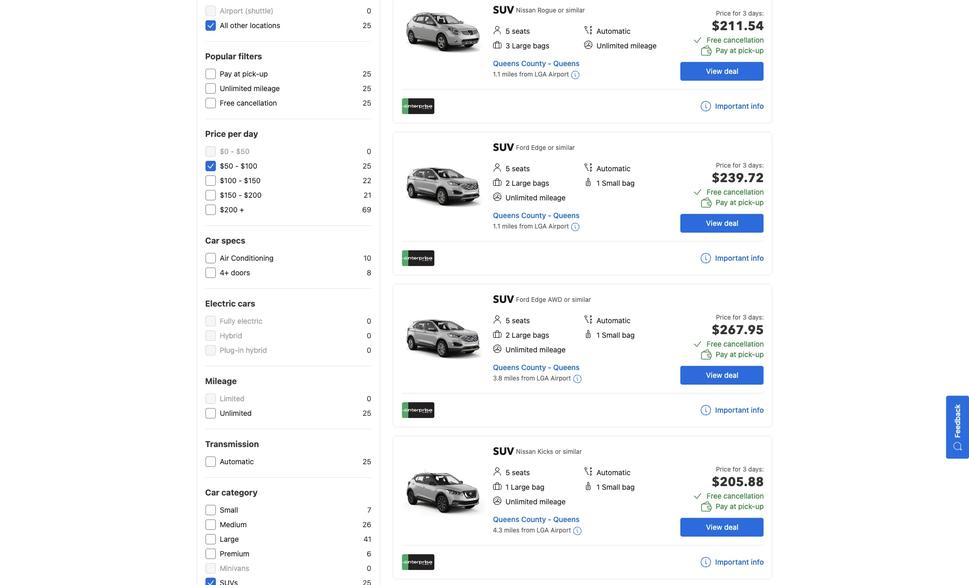Task type: describe. For each thing, give the bounding box(es) containing it.
suv for $205.88
[[493, 445, 514, 459]]

for for $211.54
[[733, 9, 741, 17]]

miles for $239.72
[[502, 222, 518, 230]]

car for car specs
[[205, 236, 220, 245]]

at for $211.54
[[730, 46, 737, 55]]

product card group containing $267.95
[[393, 284, 777, 428]]

bag for $267.95
[[623, 331, 635, 340]]

locations
[[250, 21, 280, 30]]

unlimited mileage for $205.88
[[506, 497, 566, 506]]

from for $239.72
[[520, 222, 533, 230]]

important info button for $239.72
[[701, 253, 764, 264]]

4.3 miles from lga airport
[[493, 526, 571, 534]]

0 vertical spatial $50
[[236, 147, 250, 156]]

$239.72
[[712, 170, 764, 187]]

supplied by rc - enterprise image for $211.54
[[402, 98, 435, 114]]

airport for $205.88
[[551, 526, 571, 534]]

seats for $205.88
[[512, 468, 530, 477]]

mileage for $205.88
[[540, 497, 566, 506]]

large for $205.88
[[511, 483, 530, 492]]

mileage for $239.72
[[540, 193, 566, 202]]

electric cars
[[205, 299, 255, 308]]

8
[[367, 268, 372, 277]]

2 large bags for $239.72
[[506, 179, 550, 187]]

unlimited mileage for $239.72
[[506, 193, 566, 202]]

from for $211.54
[[520, 70, 533, 78]]

awd
[[548, 296, 563, 304]]

21
[[364, 191, 372, 199]]

deal for $239.72
[[725, 219, 739, 228]]

popular filters
[[205, 52, 262, 61]]

$0 - $50
[[220, 147, 250, 156]]

1 small bag for $267.95
[[597, 331, 635, 340]]

0 for minivans
[[367, 564, 372, 573]]

info for $205.88
[[751, 558, 764, 567]]

4.3
[[493, 526, 503, 534]]

3 for $211.54
[[743, 9, 747, 17]]

pay for $239.72
[[716, 198, 728, 207]]

$205.88
[[712, 474, 764, 491]]

pick- for $205.88
[[739, 502, 756, 511]]

large down medium
[[220, 535, 239, 543]]

25 for other
[[363, 21, 372, 30]]

queens county - queens button for $211.54
[[493, 59, 580, 68]]

4+ doors
[[220, 268, 250, 277]]

minivans
[[220, 564, 249, 573]]

or inside suv ford edge awd or similar
[[564, 296, 571, 304]]

price for 3 days: $205.88
[[712, 466, 764, 491]]

price for 3 days: $267.95
[[712, 314, 764, 339]]

all other locations
[[220, 21, 280, 30]]

cancellation for $205.88
[[724, 492, 764, 500]]

25 for -
[[363, 161, 372, 170]]

fully
[[220, 316, 236, 325]]

seats for $267.95
[[512, 316, 530, 325]]

deal for $267.95
[[725, 371, 739, 380]]

price for $211.54
[[717, 9, 731, 17]]

mileage for $267.95
[[540, 345, 566, 354]]

specs
[[222, 236, 245, 245]]

1 small bag for $239.72
[[597, 179, 635, 187]]

(shuttle)
[[245, 6, 274, 15]]

41
[[364, 535, 372, 543]]

1 vertical spatial the rental counter isn't at the airport, so you'll need to make your own way there. image
[[574, 527, 582, 535]]

pick- down filters
[[242, 69, 259, 78]]

air
[[220, 254, 229, 262]]

view deal button for $267.95
[[681, 366, 764, 385]]

airport (shuttle)
[[220, 6, 274, 15]]

cancellation for $211.54
[[724, 35, 764, 44]]

$100 - $150
[[220, 176, 261, 185]]

other
[[230, 21, 248, 30]]

county for $211.54
[[522, 59, 546, 68]]

0 for plug-in hybrid
[[367, 346, 372, 354]]

0 vertical spatial the rental counter isn't at the airport, so you'll need to make your own way there. image
[[571, 223, 580, 231]]

bags for $239.72
[[533, 179, 550, 187]]

medium
[[220, 520, 247, 529]]

supplied by rc - enterprise image for $205.88
[[402, 555, 435, 570]]

at for $205.88
[[730, 502, 737, 511]]

1.1 miles from lga airport for $239.72
[[493, 222, 569, 230]]

5 for $205.88
[[506, 468, 510, 477]]

nissan for $211.54
[[516, 6, 536, 14]]

ford for $239.72
[[516, 144, 530, 152]]

pay at pick-up for $239.72
[[716, 198, 764, 207]]

price for $267.95
[[717, 314, 731, 321]]

$200 +
[[220, 205, 244, 214]]

1 vertical spatial $100
[[220, 176, 237, 185]]

free for $205.88
[[707, 492, 722, 500]]

rogue
[[538, 6, 557, 14]]

pay at pick-up down filters
[[220, 69, 268, 78]]

4+
[[220, 268, 229, 277]]

1 small bag for $205.88
[[597, 483, 635, 492]]

0 for hybrid
[[367, 331, 372, 340]]

free cancellation up 'day'
[[220, 98, 277, 107]]

view for $239.72
[[707, 219, 723, 228]]

26
[[363, 520, 372, 529]]

suv nissan kicks or similar
[[493, 445, 582, 459]]

pick- for $211.54
[[739, 46, 756, 55]]

cars
[[238, 299, 255, 308]]

queens county - queens for $205.88
[[493, 515, 580, 524]]

5 seats for $205.88
[[506, 468, 530, 477]]

kicks
[[538, 448, 554, 456]]

airport for $211.54
[[549, 70, 569, 78]]

premium
[[220, 549, 250, 558]]

pay for $211.54
[[716, 46, 728, 55]]

product card group containing $211.54
[[393, 0, 777, 123]]

free for $267.95
[[707, 340, 722, 348]]

pick- for $267.95
[[739, 350, 756, 359]]

product card group containing $205.88
[[393, 436, 777, 580]]

bag for $205.88
[[623, 483, 635, 492]]

0 for $0 - $50
[[367, 147, 372, 156]]

small for $267.95
[[602, 331, 621, 340]]

suv ford edge awd or similar
[[493, 293, 592, 307]]

1 for $239.72
[[597, 179, 600, 187]]

limited
[[220, 394, 245, 403]]

up for $211.54
[[756, 46, 764, 55]]

suv for $267.95
[[493, 293, 514, 307]]

1 vertical spatial $150
[[220, 191, 237, 199]]

deal for $211.54
[[725, 67, 739, 76]]

price for 3 days: $239.72
[[712, 161, 764, 187]]

$50 - $100
[[220, 161, 258, 170]]

free cancellation for $205.88
[[707, 492, 764, 500]]

price for 3 days: $211.54
[[712, 9, 764, 35]]

or for $211.54
[[558, 6, 564, 14]]

5 seats for $239.72
[[506, 164, 530, 173]]

free up "price per day"
[[220, 98, 235, 107]]

air conditioning
[[220, 254, 274, 262]]

+
[[240, 205, 244, 214]]

edge for $267.95
[[532, 296, 547, 304]]

view deal for $205.88
[[707, 523, 739, 532]]

hybrid
[[220, 331, 242, 340]]

important for $211.54
[[716, 102, 750, 110]]

10
[[364, 254, 372, 262]]

lga for $239.72
[[535, 222, 547, 230]]

3 down suv nissan rogue or similar
[[506, 41, 510, 50]]

in
[[238, 346, 244, 354]]

6
[[367, 549, 372, 558]]

mileage
[[205, 376, 237, 386]]

0 vertical spatial $200
[[244, 191, 262, 199]]

view for $205.88
[[707, 523, 723, 532]]

day
[[244, 129, 258, 138]]

3 for $239.72
[[743, 161, 747, 169]]

up for $267.95
[[756, 350, 764, 359]]

1.1 for $239.72
[[493, 222, 501, 230]]

transmission
[[205, 439, 259, 449]]

for for $267.95
[[733, 314, 741, 321]]

similar for $239.72
[[556, 144, 575, 152]]

suv nissan rogue or similar
[[493, 3, 585, 17]]

conditioning
[[231, 254, 274, 262]]

cancellation for $239.72
[[724, 188, 764, 196]]

seats for $211.54
[[512, 27, 530, 35]]

at down popular filters
[[234, 69, 241, 78]]

electric
[[238, 316, 263, 325]]

5 for $211.54
[[506, 27, 510, 35]]



Task type: locate. For each thing, give the bounding box(es) containing it.
1 for $267.95
[[597, 331, 600, 340]]

view deal for $211.54
[[707, 67, 739, 76]]

edge inside suv ford edge awd or similar
[[532, 296, 547, 304]]

6 25 from the top
[[363, 409, 372, 417]]

3.8 miles from lga airport
[[493, 374, 571, 382]]

3 important info from the top
[[716, 406, 764, 415]]

2 view deal from the top
[[707, 219, 739, 228]]

lga for $205.88
[[537, 526, 549, 534]]

cancellation down $211.54 at the right top
[[724, 35, 764, 44]]

view deal
[[707, 67, 739, 76], [707, 219, 739, 228], [707, 371, 739, 380], [707, 523, 739, 532]]

pay at pick-up down $211.54 at the right top
[[716, 46, 764, 55]]

1 supplied by rc - enterprise image from the top
[[402, 98, 435, 114]]

pay
[[716, 46, 728, 55], [220, 69, 232, 78], [716, 198, 728, 207], [716, 350, 728, 359], [716, 502, 728, 511]]

4 0 from the top
[[367, 331, 372, 340]]

up down the $239.72
[[756, 198, 764, 207]]

view deal down $211.54 at the right top
[[707, 67, 739, 76]]

5 seats
[[506, 27, 530, 35], [506, 164, 530, 173], [506, 316, 530, 325], [506, 468, 530, 477]]

4 seats from the top
[[512, 468, 530, 477]]

up for $239.72
[[756, 198, 764, 207]]

3 1 small bag from the top
[[597, 483, 635, 492]]

5 down suv ford edge or similar
[[506, 164, 510, 173]]

1 important from the top
[[716, 102, 750, 110]]

free cancellation down $205.88
[[707, 492, 764, 500]]

supplied by rc - enterprise image
[[402, 98, 435, 114], [402, 251, 435, 266], [402, 403, 435, 418], [402, 555, 435, 570]]

4 important from the top
[[716, 558, 750, 567]]

for up $211.54 at the right top
[[733, 9, 741, 17]]

view down $211.54 at the right top
[[707, 67, 723, 76]]

feedback
[[954, 404, 963, 438]]

3 up $211.54 at the right top
[[743, 9, 747, 17]]

1 important info from the top
[[716, 102, 764, 110]]

days: inside price for 3 days: $267.95
[[749, 314, 764, 321]]

seats down suv ford edge or similar
[[512, 164, 530, 173]]

free down $267.95
[[707, 340, 722, 348]]

4 25 from the top
[[363, 98, 372, 107]]

2 nissan from the top
[[516, 448, 536, 456]]

county for $239.72
[[522, 211, 546, 220]]

3 5 seats from the top
[[506, 316, 530, 325]]

from for $267.95
[[522, 374, 535, 382]]

1 vertical spatial $200
[[220, 205, 238, 214]]

county
[[522, 59, 546, 68], [522, 211, 546, 220], [522, 363, 546, 372], [522, 515, 546, 524]]

0 vertical spatial 1.1 miles from lga airport
[[493, 70, 569, 78]]

1 edge from the top
[[532, 144, 547, 152]]

1 seats from the top
[[512, 27, 530, 35]]

0 horizontal spatial $150
[[220, 191, 237, 199]]

1 queens county - queens button from the top
[[493, 59, 580, 68]]

2 seats from the top
[[512, 164, 530, 173]]

1 vertical spatial 1.1
[[493, 222, 501, 230]]

view deal button down the $239.72
[[681, 214, 764, 233]]

2 0 from the top
[[367, 147, 372, 156]]

$267.95
[[712, 322, 764, 339]]

1 horizontal spatial $150
[[244, 176, 261, 185]]

0 for limited
[[367, 394, 372, 403]]

important info for $239.72
[[716, 254, 764, 262]]

1 vertical spatial 1.1 miles from lga airport
[[493, 222, 569, 230]]

3 view deal button from the top
[[681, 366, 764, 385]]

similar inside suv ford edge or similar
[[556, 144, 575, 152]]

1 small bag
[[597, 179, 635, 187], [597, 331, 635, 340], [597, 483, 635, 492]]

4 5 seats from the top
[[506, 468, 530, 477]]

5 seats up 1 large bag
[[506, 468, 530, 477]]

pay down $205.88
[[716, 502, 728, 511]]

unlimited mileage
[[597, 41, 657, 50], [220, 84, 280, 93], [506, 193, 566, 202], [506, 345, 566, 354], [506, 497, 566, 506]]

5 seats down suv ford edge awd or similar
[[506, 316, 530, 325]]

1 1.1 from the top
[[493, 70, 501, 78]]

pay down popular
[[220, 69, 232, 78]]

deal
[[725, 67, 739, 76], [725, 219, 739, 228], [725, 371, 739, 380], [725, 523, 739, 532]]

3 inside the price for 3 days: $205.88
[[743, 466, 747, 473]]

$200 left + on the left of the page
[[220, 205, 238, 214]]

price up the $239.72
[[717, 161, 731, 169]]

pay down $211.54 at the right top
[[716, 46, 728, 55]]

miles for $211.54
[[502, 70, 518, 78]]

cancellation down $267.95
[[724, 340, 764, 348]]

3 important from the top
[[716, 406, 750, 415]]

pay down the $239.72
[[716, 198, 728, 207]]

2 edge from the top
[[532, 296, 547, 304]]

1 car from the top
[[205, 236, 220, 245]]

0 horizontal spatial $100
[[220, 176, 237, 185]]

$100 up $100 - $150
[[241, 161, 258, 170]]

for for $239.72
[[733, 161, 741, 169]]

price up $211.54 at the right top
[[717, 9, 731, 17]]

2 vertical spatial 1 small bag
[[597, 483, 635, 492]]

3 large bags
[[506, 41, 550, 50]]

cancellation up 'day'
[[237, 98, 277, 107]]

25
[[363, 21, 372, 30], [363, 69, 372, 78], [363, 84, 372, 93], [363, 98, 372, 107], [363, 161, 372, 170], [363, 409, 372, 417], [363, 457, 372, 466]]

0 vertical spatial bags
[[533, 41, 550, 50]]

4 supplied by rc - enterprise image from the top
[[402, 555, 435, 570]]

suv for $239.72
[[493, 141, 514, 155]]

important for $267.95
[[716, 406, 750, 415]]

pick- down $211.54 at the right top
[[739, 46, 756, 55]]

0 vertical spatial 2 large bags
[[506, 179, 550, 187]]

car specs
[[205, 236, 245, 245]]

1 vertical spatial car
[[205, 488, 220, 497]]

$150 - $200
[[220, 191, 262, 199]]

pay at pick-up down the $239.72
[[716, 198, 764, 207]]

4 view deal button from the top
[[681, 518, 764, 537]]

automatic for $267.95
[[597, 316, 631, 325]]

days: for $239.72
[[749, 161, 764, 169]]

for up $205.88
[[733, 466, 741, 473]]

at for $267.95
[[730, 350, 737, 359]]

5 0 from the top
[[367, 346, 372, 354]]

$150
[[244, 176, 261, 185], [220, 191, 237, 199]]

2 down suv ford edge awd or similar
[[506, 331, 510, 340]]

deal down $267.95
[[725, 371, 739, 380]]

bags
[[533, 41, 550, 50], [533, 179, 550, 187], [533, 331, 550, 340]]

$211.54
[[712, 18, 764, 35]]

2 suv from the top
[[493, 141, 514, 155]]

nissan left "rogue" on the right of page
[[516, 6, 536, 14]]

3 info from the top
[[751, 406, 764, 415]]

1 vertical spatial 1 small bag
[[597, 331, 635, 340]]

days: inside "price for 3 days: $211.54"
[[749, 9, 764, 17]]

2
[[506, 179, 510, 187], [506, 331, 510, 340]]

1.1 miles from lga airport for $211.54
[[493, 70, 569, 78]]

0 vertical spatial $150
[[244, 176, 261, 185]]

2 vertical spatial bags
[[533, 331, 550, 340]]

$100 down the $50 - $100
[[220, 176, 237, 185]]

$150 up $150 - $200
[[244, 176, 261, 185]]

for inside "price for 3 days: $211.54"
[[733, 9, 741, 17]]

small for $205.88
[[602, 483, 621, 492]]

product card group containing $239.72
[[393, 132, 777, 275]]

2 2 from the top
[[506, 331, 510, 340]]

pick- down $205.88
[[739, 502, 756, 511]]

pay at pick-up for $267.95
[[716, 350, 764, 359]]

similar inside suv nissan rogue or similar
[[566, 6, 585, 14]]

seats for $239.72
[[512, 164, 530, 173]]

large down suv ford edge or similar
[[512, 179, 531, 187]]

airport for $267.95
[[551, 374, 571, 382]]

pick-
[[739, 46, 756, 55], [242, 69, 259, 78], [739, 198, 756, 207], [739, 350, 756, 359], [739, 502, 756, 511]]

view
[[707, 67, 723, 76], [707, 219, 723, 228], [707, 371, 723, 380], [707, 523, 723, 532]]

5 seats for $211.54
[[506, 27, 530, 35]]

nissan inside suv nissan rogue or similar
[[516, 6, 536, 14]]

1 for from the top
[[733, 9, 741, 17]]

important info button for $205.88
[[701, 557, 764, 568]]

at down $205.88
[[730, 502, 737, 511]]

3 for $267.95
[[743, 314, 747, 321]]

important info
[[716, 102, 764, 110], [716, 254, 764, 262], [716, 406, 764, 415], [716, 558, 764, 567]]

22
[[363, 176, 372, 185]]

0 vertical spatial car
[[205, 236, 220, 245]]

7 0 from the top
[[367, 564, 372, 573]]

up down $211.54 at the right top
[[756, 46, 764, 55]]

5 seats for $267.95
[[506, 316, 530, 325]]

view deal button down $205.88
[[681, 518, 764, 537]]

$150 up $200 + at the top left of page
[[220, 191, 237, 199]]

4 important info button from the top
[[701, 557, 764, 568]]

3 25 from the top
[[363, 84, 372, 93]]

view deal for $267.95
[[707, 371, 739, 380]]

2 queens county - queens button from the top
[[493, 211, 580, 220]]

2 down suv ford edge or similar
[[506, 179, 510, 187]]

1 vertical spatial 2 large bags
[[506, 331, 550, 340]]

feedback button
[[947, 396, 970, 459]]

3 inside price for 3 days: $267.95
[[743, 314, 747, 321]]

4 view deal from the top
[[707, 523, 739, 532]]

queens county - queens button for $267.95
[[493, 363, 580, 372]]

0 vertical spatial 1 small bag
[[597, 179, 635, 187]]

0 vertical spatial edge
[[532, 144, 547, 152]]

hybrid
[[246, 346, 267, 354]]

or inside suv nissan kicks or similar
[[555, 448, 561, 456]]

bags down suv ford edge awd or similar
[[533, 331, 550, 340]]

5 up 1 large bag
[[506, 468, 510, 477]]

0
[[367, 6, 372, 15], [367, 147, 372, 156], [367, 316, 372, 325], [367, 331, 372, 340], [367, 346, 372, 354], [367, 394, 372, 403], [367, 564, 372, 573]]

miles
[[502, 70, 518, 78], [502, 222, 518, 230], [504, 374, 520, 382], [505, 526, 520, 534]]

view deal button for $205.88
[[681, 518, 764, 537]]

price
[[717, 9, 731, 17], [205, 129, 226, 138], [717, 161, 731, 169], [717, 314, 731, 321], [717, 466, 731, 473]]

1 info from the top
[[751, 102, 764, 110]]

0 horizontal spatial $50
[[220, 161, 233, 170]]

per
[[228, 129, 242, 138]]

at down $211.54 at the right top
[[730, 46, 737, 55]]

1 horizontal spatial $200
[[244, 191, 262, 199]]

4 days: from the top
[[749, 466, 764, 473]]

5 up 3 large bags
[[506, 27, 510, 35]]

plug-
[[220, 346, 238, 354]]

the rental counter isn't at the airport, so you'll need to make your own way there. image
[[571, 223, 580, 231], [574, 527, 582, 535]]

2 deal from the top
[[725, 219, 739, 228]]

1 product card group from the top
[[393, 0, 777, 123]]

2 product card group from the top
[[393, 132, 777, 275]]

large down suv nissan rogue or similar
[[512, 41, 531, 50]]

$50 up the $50 - $100
[[236, 147, 250, 156]]

5 down suv ford edge awd or similar
[[506, 316, 510, 325]]

0 vertical spatial 2
[[506, 179, 510, 187]]

category
[[222, 488, 258, 497]]

3 up $267.95
[[743, 314, 747, 321]]

free
[[707, 35, 722, 44], [220, 98, 235, 107], [707, 188, 722, 196], [707, 340, 722, 348], [707, 492, 722, 500]]

4 deal from the top
[[725, 523, 739, 532]]

1 25 from the top
[[363, 21, 372, 30]]

1 5 from the top
[[506, 27, 510, 35]]

pick- down $267.95
[[739, 350, 756, 359]]

free cancellation down the $239.72
[[707, 188, 764, 196]]

2 ford from the top
[[516, 296, 530, 304]]

1 large bag
[[506, 483, 545, 492]]

deal down $205.88
[[725, 523, 739, 532]]

3.8
[[493, 374, 503, 382]]

2 important info from the top
[[716, 254, 764, 262]]

info
[[751, 102, 764, 110], [751, 254, 764, 262], [751, 406, 764, 415], [751, 558, 764, 567]]

2 5 seats from the top
[[506, 164, 530, 173]]

price inside the price for 3 days: $205.88
[[717, 466, 731, 473]]

69
[[362, 205, 372, 214]]

car left specs on the top left
[[205, 236, 220, 245]]

2 days: from the top
[[749, 161, 764, 169]]

$0
[[220, 147, 229, 156]]

view deal down $267.95
[[707, 371, 739, 380]]

product card group
[[393, 0, 777, 123], [393, 132, 777, 275], [393, 284, 777, 428], [393, 436, 777, 580]]

view for $211.54
[[707, 67, 723, 76]]

bags down suv nissan rogue or similar
[[533, 41, 550, 50]]

1 important info button from the top
[[701, 101, 764, 111]]

free down the $239.72
[[707, 188, 722, 196]]

4 view from the top
[[707, 523, 723, 532]]

days: for $211.54
[[749, 9, 764, 17]]

queens county - queens button for $239.72
[[493, 211, 580, 220]]

0 vertical spatial $100
[[241, 161, 258, 170]]

3 up the $239.72
[[743, 161, 747, 169]]

view for $267.95
[[707, 371, 723, 380]]

$200
[[244, 191, 262, 199], [220, 205, 238, 214]]

4 county from the top
[[522, 515, 546, 524]]

2 car from the top
[[205, 488, 220, 497]]

price inside price for 3 days: $267.95
[[717, 314, 731, 321]]

price inside "price for 3 days: $211.54"
[[717, 9, 731, 17]]

3 5 from the top
[[506, 316, 510, 325]]

2 for $239.72
[[506, 179, 510, 187]]

0 vertical spatial ford
[[516, 144, 530, 152]]

suv ford edge or similar
[[493, 141, 575, 155]]

nissan for $205.88
[[516, 448, 536, 456]]

2 5 from the top
[[506, 164, 510, 173]]

queens county - queens button
[[493, 59, 580, 68], [493, 211, 580, 220], [493, 363, 580, 372], [493, 515, 580, 524]]

2 view deal button from the top
[[681, 214, 764, 233]]

pay for $267.95
[[716, 350, 728, 359]]

2 view from the top
[[707, 219, 723, 228]]

free for $211.54
[[707, 35, 722, 44]]

price inside "price for 3 days: $239.72"
[[717, 161, 731, 169]]

$100
[[241, 161, 258, 170], [220, 176, 237, 185]]

queens county - queens for $211.54
[[493, 59, 580, 68]]

queens
[[493, 59, 520, 68], [554, 59, 580, 68], [493, 211, 520, 220], [554, 211, 580, 220], [493, 363, 520, 372], [554, 363, 580, 372], [493, 515, 520, 524], [554, 515, 580, 524]]

days: up $267.95
[[749, 314, 764, 321]]

or inside suv ford edge or similar
[[548, 144, 554, 152]]

1 bags from the top
[[533, 41, 550, 50]]

for inside "price for 3 days: $239.72"
[[733, 161, 741, 169]]

view deal button down $267.95
[[681, 366, 764, 385]]

days: inside "price for 3 days: $239.72"
[[749, 161, 764, 169]]

0 vertical spatial 1.1
[[493, 70, 501, 78]]

at down the $239.72
[[730, 198, 737, 207]]

pay at pick-up
[[716, 46, 764, 55], [220, 69, 268, 78], [716, 198, 764, 207], [716, 350, 764, 359], [716, 502, 764, 511]]

ford
[[516, 144, 530, 152], [516, 296, 530, 304]]

free down $211.54 at the right top
[[707, 35, 722, 44]]

price per day
[[205, 129, 258, 138]]

3 supplied by rc - enterprise image from the top
[[402, 403, 435, 418]]

0 for fully electric
[[367, 316, 372, 325]]

cancellation down the $239.72
[[724, 188, 764, 196]]

bags down suv ford edge or similar
[[533, 179, 550, 187]]

at
[[730, 46, 737, 55], [234, 69, 241, 78], [730, 198, 737, 207], [730, 350, 737, 359], [730, 502, 737, 511]]

2 1.1 miles from lga airport from the top
[[493, 222, 569, 230]]

county for $267.95
[[522, 363, 546, 372]]

important for $239.72
[[716, 254, 750, 262]]

2 1 small bag from the top
[[597, 331, 635, 340]]

1
[[597, 179, 600, 187], [597, 331, 600, 340], [506, 483, 509, 492], [597, 483, 600, 492]]

supplied by rc - enterprise image for $239.72
[[402, 251, 435, 266]]

0 vertical spatial nissan
[[516, 6, 536, 14]]

4 suv from the top
[[493, 445, 514, 459]]

miles for $267.95
[[504, 374, 520, 382]]

3
[[743, 9, 747, 17], [506, 41, 510, 50], [743, 161, 747, 169], [743, 314, 747, 321], [743, 466, 747, 473]]

2 important info button from the top
[[701, 253, 764, 264]]

1 horizontal spatial $100
[[241, 161, 258, 170]]

1 for $205.88
[[597, 483, 600, 492]]

important info for $267.95
[[716, 406, 764, 415]]

cancellation for $267.95
[[724, 340, 764, 348]]

pay down $267.95
[[716, 350, 728, 359]]

the rental counter isn't at the airport, so you'll need to make your own way there. image
[[571, 71, 580, 79], [571, 71, 580, 79], [571, 223, 580, 231], [573, 375, 582, 383], [573, 375, 582, 383], [574, 527, 582, 535]]

4 important info from the top
[[716, 558, 764, 567]]

6 0 from the top
[[367, 394, 372, 403]]

2 county from the top
[[522, 211, 546, 220]]

1 days: from the top
[[749, 9, 764, 17]]

1 county from the top
[[522, 59, 546, 68]]

3 for from the top
[[733, 314, 741, 321]]

3 seats from the top
[[512, 316, 530, 325]]

3 queens county - queens button from the top
[[493, 363, 580, 372]]

1.1 for $211.54
[[493, 70, 501, 78]]

seats up 3 large bags
[[512, 27, 530, 35]]

1 5 seats from the top
[[506, 27, 530, 35]]

5 for $267.95
[[506, 316, 510, 325]]

free cancellation for $239.72
[[707, 188, 764, 196]]

price for $239.72
[[717, 161, 731, 169]]

4 for from the top
[[733, 466, 741, 473]]

1 view from the top
[[707, 67, 723, 76]]

pay at pick-up for $211.54
[[716, 46, 764, 55]]

or inside suv nissan rogue or similar
[[558, 6, 564, 14]]

view deal down $205.88
[[707, 523, 739, 532]]

days: up the $239.72
[[749, 161, 764, 169]]

price up $267.95
[[717, 314, 731, 321]]

3 inside "price for 3 days: $239.72"
[[743, 161, 747, 169]]

important info for $205.88
[[716, 558, 764, 567]]

1 0 from the top
[[367, 6, 372, 15]]

doors
[[231, 268, 250, 277]]

2 large bags for $267.95
[[506, 331, 550, 340]]

similar for $205.88
[[563, 448, 582, 456]]

airport
[[220, 6, 243, 15], [549, 70, 569, 78], [549, 222, 569, 230], [551, 374, 571, 382], [551, 526, 571, 534]]

7 25 from the top
[[363, 457, 372, 466]]

or for $239.72
[[548, 144, 554, 152]]

0 horizontal spatial $200
[[220, 205, 238, 214]]

free for $239.72
[[707, 188, 722, 196]]

ford inside suv ford edge or similar
[[516, 144, 530, 152]]

important info button for $267.95
[[701, 405, 764, 416]]

info for $267.95
[[751, 406, 764, 415]]

deal for $205.88
[[725, 523, 739, 532]]

2 large bags down suv ford edge awd or similar
[[506, 331, 550, 340]]

view deal button down $211.54 at the right top
[[681, 62, 764, 81]]

days: for $205.88
[[749, 466, 764, 473]]

3 0 from the top
[[367, 316, 372, 325]]

important info button for $211.54
[[701, 101, 764, 111]]

2 supplied by rc - enterprise image from the top
[[402, 251, 435, 266]]

2 queens county - queens from the top
[[493, 211, 580, 220]]

popular
[[205, 52, 236, 61]]

important
[[716, 102, 750, 110], [716, 254, 750, 262], [716, 406, 750, 415], [716, 558, 750, 567]]

3 important info button from the top
[[701, 405, 764, 416]]

1 ford from the top
[[516, 144, 530, 152]]

1 vertical spatial $50
[[220, 161, 233, 170]]

5 for $239.72
[[506, 164, 510, 173]]

ford inside suv ford edge awd or similar
[[516, 296, 530, 304]]

1 horizontal spatial $50
[[236, 147, 250, 156]]

price up $205.88
[[717, 466, 731, 473]]

view deal button for $211.54
[[681, 62, 764, 81]]

days: up $211.54 at the right top
[[749, 9, 764, 17]]

deal down the $239.72
[[725, 219, 739, 228]]

for
[[733, 9, 741, 17], [733, 161, 741, 169], [733, 314, 741, 321], [733, 466, 741, 473]]

view down $267.95
[[707, 371, 723, 380]]

large
[[512, 41, 531, 50], [512, 179, 531, 187], [512, 331, 531, 340], [511, 483, 530, 492], [220, 535, 239, 543]]

3 inside "price for 3 days: $211.54"
[[743, 9, 747, 17]]

1 vertical spatial bags
[[533, 179, 550, 187]]

large down suv ford edge awd or similar
[[512, 331, 531, 340]]

filters
[[238, 52, 262, 61]]

large down suv nissan kicks or similar
[[511, 483, 530, 492]]

1 view deal from the top
[[707, 67, 739, 76]]

free down $205.88
[[707, 492, 722, 500]]

2 large bags down suv ford edge or similar
[[506, 179, 550, 187]]

electric
[[205, 299, 236, 308]]

3 deal from the top
[[725, 371, 739, 380]]

queens county - queens
[[493, 59, 580, 68], [493, 211, 580, 220], [493, 363, 580, 372], [493, 515, 580, 524]]

similar inside suv nissan kicks or similar
[[563, 448, 582, 456]]

from
[[520, 70, 533, 78], [520, 222, 533, 230], [522, 374, 535, 382], [522, 526, 535, 534]]

lga for $211.54
[[535, 70, 547, 78]]

1 2 large bags from the top
[[506, 179, 550, 187]]

at for $239.72
[[730, 198, 737, 207]]

free cancellation for $211.54
[[707, 35, 764, 44]]

1 vertical spatial edge
[[532, 296, 547, 304]]

or for $205.88
[[555, 448, 561, 456]]

3 county from the top
[[522, 363, 546, 372]]

days: up $205.88
[[749, 466, 764, 473]]

up down $205.88
[[756, 502, 764, 511]]

up down $267.95
[[756, 350, 764, 359]]

up
[[756, 46, 764, 55], [259, 69, 268, 78], [756, 198, 764, 207], [756, 350, 764, 359], [756, 502, 764, 511]]

1 vertical spatial nissan
[[516, 448, 536, 456]]

1 1 small bag from the top
[[597, 179, 635, 187]]

$50
[[236, 147, 250, 156], [220, 161, 233, 170]]

nissan left kicks
[[516, 448, 536, 456]]

miles for $205.88
[[505, 526, 520, 534]]

automatic for $211.54
[[597, 27, 631, 35]]

2 bags from the top
[[533, 179, 550, 187]]

similar inside suv ford edge awd or similar
[[572, 296, 592, 304]]

pay at pick-up down $205.88
[[716, 502, 764, 511]]

up down filters
[[259, 69, 268, 78]]

queens county - queens for $239.72
[[493, 211, 580, 220]]

5 seats down suv ford edge or similar
[[506, 164, 530, 173]]

7
[[368, 505, 372, 514]]

4 info from the top
[[751, 558, 764, 567]]

car category
[[205, 488, 258, 497]]

for inside price for 3 days: $267.95
[[733, 314, 741, 321]]

for up the $239.72
[[733, 161, 741, 169]]

mileage
[[631, 41, 657, 50], [254, 84, 280, 93], [540, 193, 566, 202], [540, 345, 566, 354], [540, 497, 566, 506]]

for up $267.95
[[733, 314, 741, 321]]

1 vertical spatial ford
[[516, 296, 530, 304]]

for inside the price for 3 days: $205.88
[[733, 466, 741, 473]]

days: inside the price for 3 days: $205.88
[[749, 466, 764, 473]]

3 view from the top
[[707, 371, 723, 380]]

4 5 from the top
[[506, 468, 510, 477]]

3 for $205.88
[[743, 466, 747, 473]]

5 25 from the top
[[363, 161, 372, 170]]

5 seats up 3 large bags
[[506, 27, 530, 35]]

2 2 large bags from the top
[[506, 331, 550, 340]]

$50 down $0
[[220, 161, 233, 170]]

large for $211.54
[[512, 41, 531, 50]]

1 deal from the top
[[725, 67, 739, 76]]

price left per
[[205, 129, 226, 138]]

1 1.1 miles from lga airport from the top
[[493, 70, 569, 78]]

edge
[[532, 144, 547, 152], [532, 296, 547, 304]]

pay at pick-up down $267.95
[[716, 350, 764, 359]]

fully electric
[[220, 316, 263, 325]]

1 vertical spatial 2
[[506, 331, 510, 340]]

1.1 miles from lga airport
[[493, 70, 569, 78], [493, 222, 569, 230]]

view down the $239.72
[[707, 219, 723, 228]]

days:
[[749, 9, 764, 17], [749, 161, 764, 169], [749, 314, 764, 321], [749, 466, 764, 473]]

view deal down the $239.72
[[707, 219, 739, 228]]

1 nissan from the top
[[516, 6, 536, 14]]

nissan
[[516, 6, 536, 14], [516, 448, 536, 456]]

plug-in hybrid
[[220, 346, 267, 354]]

3 up $205.88
[[743, 466, 747, 473]]

3 days: from the top
[[749, 314, 764, 321]]

cancellation
[[724, 35, 764, 44], [237, 98, 277, 107], [724, 188, 764, 196], [724, 340, 764, 348], [724, 492, 764, 500]]

1 2 from the top
[[506, 179, 510, 187]]

edge inside suv ford edge or similar
[[532, 144, 547, 152]]

deal down $211.54 at the right top
[[725, 67, 739, 76]]

bag
[[623, 179, 635, 187], [623, 331, 635, 340], [532, 483, 545, 492], [623, 483, 635, 492]]

all
[[220, 21, 228, 30]]

1 view deal button from the top
[[681, 62, 764, 81]]

car left category
[[205, 488, 220, 497]]

nissan inside suv nissan kicks or similar
[[516, 448, 536, 456]]

pay for $205.88
[[716, 502, 728, 511]]

1 suv from the top
[[493, 3, 514, 17]]

or
[[558, 6, 564, 14], [548, 144, 554, 152], [564, 296, 571, 304], [555, 448, 561, 456]]

3 queens county - queens from the top
[[493, 363, 580, 372]]

2 1.1 from the top
[[493, 222, 501, 230]]

free cancellation down $211.54 at the right top
[[707, 35, 764, 44]]



Task type: vqa. For each thing, say whether or not it's contained in the screenshot.
0 corresponding to Fully electric
yes



